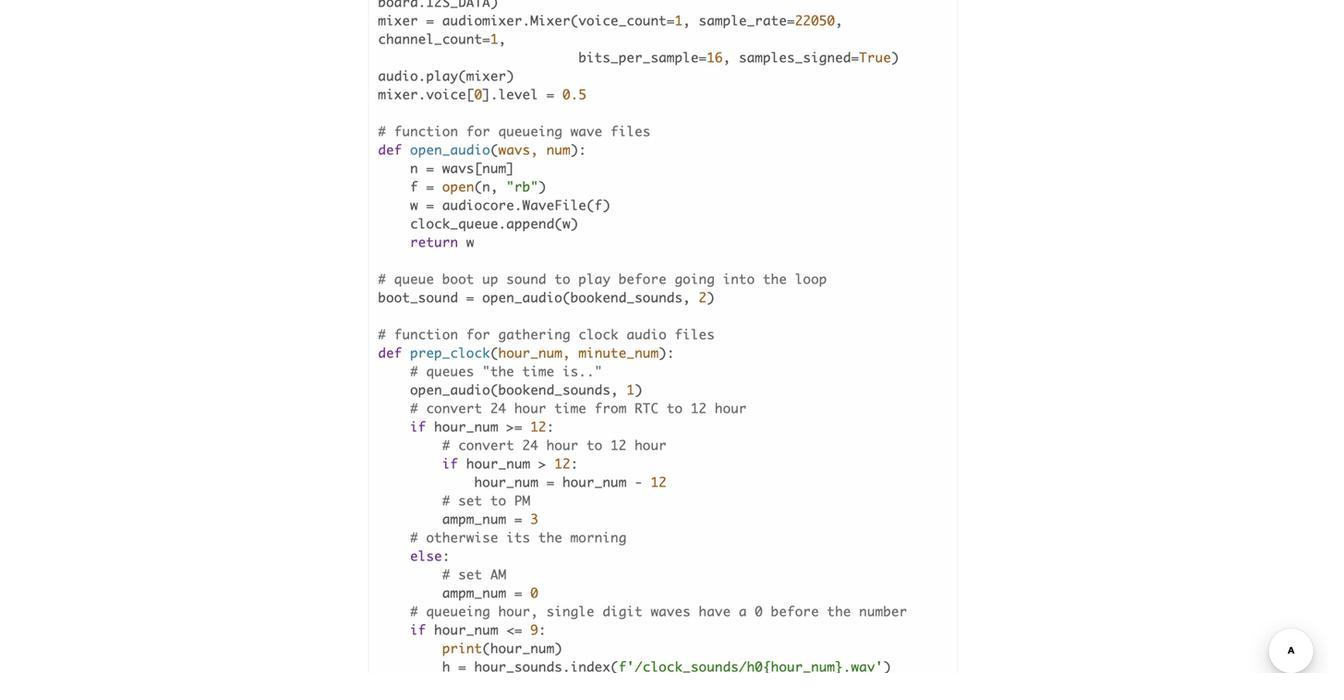 Task type: describe. For each thing, give the bounding box(es) containing it.
going
[[675, 271, 715, 287]]

].level
[[483, 86, 539, 102]]

loop
[[795, 271, 827, 287]]

morning
[[571, 530, 627, 546]]

1 for 1
[[491, 31, 499, 47]]

time inside # queues "the time is.." open_audio(bookend_sounds, 1
[[523, 363, 555, 380]]

set inside : # set am ampm_num = 0 # queueing hour, single digit waves have a 0 before the number if hour_num <= 9
[[458, 567, 483, 583]]

open_audio(bookend_sounds, inside # queues "the time is.." open_audio(bookend_sounds, 1
[[410, 382, 619, 398]]

print
[[442, 641, 483, 657]]

= left 3 on the left
[[515, 511, 523, 527]]

function for open_audio
[[394, 123, 458, 139]]

hour up '>'
[[547, 437, 579, 453]]

queueing inside # function for queueing wave files def open_audio ( wavs, num
[[499, 123, 563, 139]]

to inside # queue boot up sound to play before going into the loop boot_sound = open_audio(bookend_sounds, 2 )
[[555, 271, 571, 287]]

queues
[[426, 363, 475, 380]]

the inside : # set am ampm_num = 0 # queueing hour, single digit waves have a 0 before the number if hour_num <= 9
[[827, 604, 852, 620]]

3
[[531, 511, 539, 527]]

(hour_num) h = hour_sounds.index(
[[378, 641, 619, 674]]

1 inside # queues "the time is.." open_audio(bookend_sounds, 1
[[627, 382, 635, 398]]

for for (
[[466, 123, 491, 139]]

): for ): n = wavs[num] f =
[[571, 142, 587, 158]]

is.."
[[563, 363, 603, 380]]

2 vertical spatial 0
[[755, 604, 763, 620]]

to inside # convert 24 hour time from rtc to 12 hour if hour_num >= 12
[[667, 400, 683, 417]]

24 for if
[[491, 400, 507, 417]]

hour,
[[499, 604, 539, 620]]

1 vertical spatial 0
[[531, 585, 539, 601]]

12 right >=
[[531, 419, 547, 435]]

audio.play(mixer)
[[378, 68, 515, 84]]

channel_count=
[[378, 31, 491, 47]]

# inside # queue boot up sound to play before going into the loop boot_sound = open_audio(bookend_sounds, 2 )
[[378, 271, 386, 287]]

convert for # convert 24 hour time from rtc to 12 hour if hour_num >= 12
[[426, 400, 483, 417]]

if inside : # set am ampm_num = 0 # queueing hour, single digit waves have a 0 before the number if hour_num <= 9
[[410, 622, 426, 638]]

time inside # convert 24 hour time from rtc to 12 hour if hour_num >= 12
[[555, 400, 587, 417]]

: inside : # set am ampm_num = 0 # queueing hour, single digit waves have a 0 before the number if hour_num <= 9
[[442, 548, 450, 564]]

-
[[635, 474, 643, 490]]

hour up >=
[[515, 400, 547, 417]]

sound
[[507, 271, 547, 287]]

# queues "the time is.." open_audio(bookend_sounds, 1
[[378, 363, 635, 398]]

hour right rtc at the bottom left of page
[[715, 400, 747, 417]]

= inside : # set am ampm_num = 0 # queueing hour, single digit waves have a 0 before the number if hour_num <= 9
[[515, 585, 523, 601]]

, up bits_per_sample=
[[683, 12, 691, 28]]

) for ) audio.play(mixer) mixer.voice[
[[892, 49, 900, 65]]

22050
[[795, 12, 835, 28]]

, up ].level
[[499, 31, 507, 47]]

= inside (hour_num) h = hour_sounds.index(
[[458, 659, 467, 674]]

return w
[[410, 234, 475, 250]]

hour_num inside # convert 24 hour time from rtc to 12 hour if hour_num >= 12
[[434, 419, 499, 435]]

before inside # queue boot up sound to play before going into the loop boot_sound = open_audio(bookend_sounds, 2 )
[[619, 271, 667, 287]]

hour_num,
[[499, 345, 571, 361]]

hour_num inside # convert 24 hour to 12 hour if hour_num > 12
[[467, 456, 531, 472]]

# function for queueing wave files def open_audio ( wavs, num
[[378, 123, 651, 158]]

0.5
[[563, 86, 587, 102]]

>
[[539, 456, 547, 472]]

"rb"
[[507, 179, 539, 195]]

# inside # function for gathering clock audio files def prep_clock ( hour_num, minute_num
[[378, 326, 386, 343]]

wave
[[571, 123, 603, 139]]

0 horizontal spatial 0
[[475, 86, 483, 102]]

# inside # convert 24 hour to 12 hour if hour_num > 12
[[442, 437, 450, 453]]

play
[[579, 271, 611, 287]]

true
[[860, 49, 892, 65]]

def inside # function for gathering clock audio files def prep_clock ( hour_num, minute_num
[[378, 345, 402, 361]]

wavs[num]
[[442, 160, 515, 176]]

am
[[491, 567, 507, 583]]

the inside : hour_num = hour_num - 12 # set to pm ampm_num = 3 # otherwise its the morning else
[[539, 530, 563, 546]]

have
[[699, 604, 731, 620]]

bits_per_sample=
[[579, 49, 707, 65]]

hour_num left -
[[563, 474, 627, 490]]

files inside # function for gathering clock audio files def prep_clock ( hour_num, minute_num
[[675, 326, 715, 343]]

f
[[410, 179, 418, 195]]

open_audio(bookend_sounds, inside # queue boot up sound to play before going into the loop boot_sound = open_audio(bookend_sounds, 2 )
[[483, 289, 691, 306]]

(n,
[[475, 179, 499, 195]]

1 for 1 , sample_rate= 22050
[[675, 12, 683, 28]]

) for ) w = audiocore.wavefile(f) clock_queue.append(w)
[[539, 179, 547, 195]]

) audio.play(mixer) mixer.voice[
[[378, 49, 900, 102]]

h
[[442, 659, 450, 674]]

24 for 12
[[523, 437, 539, 453]]

) for )
[[378, 382, 643, 417]]

2
[[699, 289, 707, 306]]

to inside # convert 24 hour to 12 hour if hour_num > 12
[[587, 437, 603, 453]]

its
[[507, 530, 531, 546]]

boot
[[442, 271, 475, 287]]

12 right rtc at the bottom left of page
[[691, 400, 707, 417]]



Task type: vqa. For each thing, say whether or not it's contained in the screenshot.
the hacks_P6130300.jpg image
no



Task type: locate. For each thing, give the bounding box(es) containing it.
= right h
[[458, 659, 467, 674]]

1 horizontal spatial the
[[763, 271, 787, 287]]

1 vertical spatial queueing
[[426, 604, 491, 620]]

(
[[491, 142, 499, 158], [491, 345, 499, 361]]

wavs,
[[499, 142, 539, 158]]

to right rtc at the bottom left of page
[[667, 400, 683, 417]]

if
[[410, 419, 426, 435], [442, 456, 458, 472], [410, 622, 426, 638]]

1 horizontal spatial queueing
[[499, 123, 563, 139]]

0 vertical spatial 24
[[491, 400, 507, 417]]

1 vertical spatial ampm_num
[[442, 585, 507, 601]]

clock
[[579, 326, 619, 343]]

= down '>'
[[547, 474, 555, 490]]

0 vertical spatial 1
[[675, 12, 683, 28]]

set left am
[[458, 567, 483, 583]]

set up otherwise
[[458, 493, 483, 509]]

: right '>'
[[571, 456, 579, 472]]

0 vertical spatial files
[[611, 123, 651, 139]]

def
[[378, 142, 402, 158], [378, 345, 402, 361]]

1 vertical spatial 1
[[491, 31, 499, 47]]

for up open_audio
[[466, 123, 491, 139]]

0 vertical spatial convert
[[426, 400, 483, 417]]

1 vertical spatial if
[[442, 456, 458, 472]]

if inside # convert 24 hour time from rtc to 12 hour if hour_num >= 12
[[410, 419, 426, 435]]

1 vertical spatial function
[[394, 326, 458, 343]]

1 set from the top
[[458, 493, 483, 509]]

digit
[[603, 604, 643, 620]]

a
[[739, 604, 747, 620]]

1 ( from the top
[[491, 142, 499, 158]]

= left 0.5
[[547, 86, 555, 102]]

gathering
[[499, 326, 571, 343]]

rtc
[[635, 400, 659, 417]]

0 right the a
[[755, 604, 763, 620]]

hour_num up "pm"
[[475, 474, 539, 490]]

queueing up print
[[426, 604, 491, 620]]

>=
[[507, 419, 523, 435]]

1 horizontal spatial 0
[[531, 585, 539, 601]]

0 down audio.play(mixer)
[[475, 86, 483, 102]]

to
[[555, 271, 571, 287], [667, 400, 683, 417], [587, 437, 603, 453], [491, 493, 507, 509]]

0 vertical spatial queueing
[[499, 123, 563, 139]]

1 vertical spatial ):
[[378, 345, 675, 380]]

= inside # queue boot up sound to play before going into the loop boot_sound = open_audio(bookend_sounds, 2 )
[[466, 289, 475, 306]]

hour_num left >=
[[434, 419, 499, 435]]

else
[[410, 548, 442, 564]]

1 vertical spatial open_audio(bookend_sounds,
[[410, 382, 619, 398]]

the
[[763, 271, 787, 287], [539, 530, 563, 546], [827, 604, 852, 620]]

prep_clock
[[410, 345, 491, 361]]

into
[[723, 271, 755, 287]]

0 vertical spatial set
[[458, 493, 483, 509]]

2 for from the top
[[466, 326, 491, 343]]

, down "sample_rate="
[[723, 49, 731, 65]]

to down # convert 24 hour time from rtc to 12 hour if hour_num >= 12
[[587, 437, 603, 453]]

ampm_num inside : # set am ampm_num = 0 # queueing hour, single digit waves have a 0 before the number if hour_num <= 9
[[442, 585, 507, 601]]

( inside # function for queueing wave files def open_audio ( wavs, num
[[491, 142, 499, 158]]

number
[[860, 604, 908, 620]]

files down 2
[[675, 326, 715, 343]]

2 vertical spatial the
[[827, 604, 852, 620]]

9
[[531, 622, 539, 638]]

#
[[378, 123, 386, 139], [378, 271, 386, 287], [378, 326, 386, 343], [410, 363, 418, 380], [410, 400, 418, 417], [442, 437, 450, 453], [442, 493, 450, 509], [410, 530, 418, 546], [442, 567, 450, 583], [410, 604, 418, 620]]

ampm_num down am
[[442, 585, 507, 601]]

0
[[475, 86, 483, 102], [531, 585, 539, 601], [755, 604, 763, 620]]

1 horizontal spatial 24
[[523, 437, 539, 453]]

sample_rate=
[[699, 12, 795, 28]]

): down gathering
[[378, 345, 675, 380]]

0 vertical spatial for
[[466, 123, 491, 139]]

24 inside # convert 24 hour to 12 hour if hour_num > 12
[[523, 437, 539, 453]]

1 up ].level
[[491, 31, 499, 47]]

boot_sound
[[378, 289, 458, 306]]

: down the queues
[[378, 419, 555, 453]]

1 vertical spatial the
[[539, 530, 563, 546]]

): n = wavs[num] f =
[[378, 142, 587, 195]]

2 horizontal spatial the
[[827, 604, 852, 620]]

(hour_num)
[[483, 641, 563, 657]]

0 vertical spatial (
[[491, 142, 499, 158]]

function for def
[[394, 326, 458, 343]]

12 down from at the bottom of the page
[[611, 437, 627, 453]]

# queue boot up sound to play before going into the loop boot_sound = open_audio(bookend_sounds, 2 )
[[378, 271, 827, 306]]

if up otherwise
[[442, 456, 458, 472]]

0 ].level = 0.5
[[475, 86, 587, 102]]

to inside : hour_num = hour_num - 12 # set to pm ampm_num = 3 # otherwise its the morning else
[[491, 493, 507, 509]]

before right play
[[619, 271, 667, 287]]

( up "the
[[491, 345, 499, 361]]

, inside , channel_count=
[[835, 12, 844, 28]]

to left "pm"
[[491, 493, 507, 509]]

function up open_audio
[[394, 123, 458, 139]]

0 up hour, at the left
[[531, 585, 539, 601]]

1 horizontal spatial w
[[467, 234, 475, 250]]

= inside ) w = audiocore.wavefile(f) clock_queue.append(w)
[[426, 197, 434, 213]]

1 vertical spatial 24
[[523, 437, 539, 453]]

for for prep_clock
[[466, 326, 491, 343]]

): for ):
[[378, 345, 675, 380]]

for inside # function for queueing wave files def open_audio ( wavs, num
[[466, 123, 491, 139]]

0 vertical spatial ):
[[571, 142, 587, 158]]

) inside ) w = audiocore.wavefile(f) clock_queue.append(w)
[[539, 179, 547, 195]]

n
[[410, 160, 418, 176]]

pm
[[515, 493, 531, 509]]

samples_signed=
[[739, 49, 860, 65]]

w down the clock_queue.append(w) at the top left of page
[[467, 234, 475, 250]]

=
[[547, 86, 555, 102], [426, 160, 434, 176], [426, 179, 434, 195], [426, 197, 434, 213], [466, 289, 475, 306], [547, 474, 555, 490], [515, 511, 523, 527], [515, 585, 523, 601], [458, 659, 467, 674]]

24 inside # convert 24 hour time from rtc to 12 hour if hour_num >= 12
[[491, 400, 507, 417]]

,
[[683, 12, 691, 28], [835, 12, 844, 28], [499, 31, 507, 47], [723, 49, 731, 65]]

before inside : # set am ampm_num = 0 # queueing hour, single digit waves have a 0 before the number if hour_num <= 9
[[771, 604, 819, 620]]

0 horizontal spatial 24
[[491, 400, 507, 417]]

convert down the queues
[[426, 400, 483, 417]]

# inside # queues "the time is.." open_audio(bookend_sounds, 1
[[410, 363, 418, 380]]

# convert 24 hour time from rtc to 12 hour if hour_num >= 12
[[410, 400, 747, 435]]

if inside # convert 24 hour to 12 hour if hour_num > 12
[[442, 456, 458, 472]]

0 horizontal spatial the
[[539, 530, 563, 546]]

up
[[483, 271, 499, 287]]

w
[[410, 197, 418, 213], [467, 234, 475, 250]]

: # set am ampm_num = 0 # queueing hour, single digit waves have a 0 before the number if hour_num <= 9
[[378, 548, 908, 638]]

1 vertical spatial def
[[378, 345, 402, 361]]

12 inside : hour_num = hour_num - 12 # set to pm ampm_num = 3 # otherwise its the morning else
[[651, 474, 667, 490]]

0 horizontal spatial files
[[611, 123, 651, 139]]

= right the f
[[426, 179, 434, 195]]

open_audio
[[410, 142, 491, 158]]

0 vertical spatial ampm_num
[[442, 511, 507, 527]]

2 def from the top
[[378, 345, 402, 361]]

for
[[466, 123, 491, 139], [466, 326, 491, 343]]

1
[[675, 12, 683, 28], [491, 31, 499, 47], [627, 382, 635, 398]]

audiocore.wavefile(f)
[[442, 197, 611, 213]]

def inside # function for queueing wave files def open_audio ( wavs, num
[[378, 142, 402, 158]]

1 vertical spatial w
[[467, 234, 475, 250]]

w down the f
[[410, 197, 418, 213]]

1 function from the top
[[394, 123, 458, 139]]

1 vertical spatial time
[[555, 400, 587, 417]]

open
[[442, 179, 475, 195]]

open_audio(bookend_sounds,
[[483, 289, 691, 306], [410, 382, 619, 398]]

audio
[[627, 326, 667, 343]]

before
[[619, 271, 667, 287], [771, 604, 819, 620]]

set inside : hour_num = hour_num - 12 # set to pm ampm_num = 3 # otherwise its the morning else
[[458, 493, 483, 509]]

ampm_num up otherwise
[[442, 511, 507, 527]]

waves
[[651, 604, 691, 620]]

= up return
[[426, 197, 434, 213]]

= right n
[[426, 160, 434, 176]]

: inside : hour_num = hour_num - 12 # set to pm ampm_num = 3 # otherwise its the morning else
[[571, 456, 579, 472]]

0 horizontal spatial before
[[619, 271, 667, 287]]

otherwise
[[426, 530, 499, 546]]

) w = audiocore.wavefile(f) clock_queue.append(w)
[[378, 179, 611, 250]]

before right the a
[[771, 604, 819, 620]]

if down the queues
[[410, 419, 426, 435]]

queue
[[394, 271, 434, 287]]

) inside ) audio.play(mixer) mixer.voice[
[[892, 49, 900, 65]]

0 vertical spatial open_audio(bookend_sounds,
[[483, 289, 691, 306]]

queueing inside : # set am ampm_num = 0 # queueing hour, single digit waves have a 0 before the number if hour_num <= 9
[[426, 604, 491, 620]]

single
[[547, 604, 595, 620]]

open_audio(bookend_sounds, down play
[[483, 289, 691, 306]]

0 horizontal spatial 1
[[491, 31, 499, 47]]

num
[[547, 142, 571, 158]]

0 vertical spatial def
[[378, 142, 402, 158]]

)
[[892, 49, 900, 65], [539, 179, 547, 195], [707, 289, 715, 306], [378, 382, 643, 417]]

1 vertical spatial for
[[466, 326, 491, 343]]

1 vertical spatial files
[[675, 326, 715, 343]]

2 horizontal spatial 1
[[675, 12, 683, 28]]

hour
[[515, 400, 547, 417], [715, 400, 747, 417], [547, 437, 579, 453], [635, 437, 667, 453]]

0 vertical spatial before
[[619, 271, 667, 287]]

12 right '>'
[[555, 456, 571, 472]]

# convert 24 hour to 12 hour if hour_num > 12
[[442, 437, 667, 472]]

if down else
[[410, 622, 426, 638]]

# function for gathering clock audio files def prep_clock ( hour_num, minute_num
[[378, 326, 715, 361]]

1 def from the top
[[378, 142, 402, 158]]

24 up >=
[[491, 400, 507, 417]]

1 , sample_rate= 22050
[[675, 12, 835, 28]]

2 ( from the top
[[491, 345, 499, 361]]

hour_sounds.index(
[[475, 659, 619, 674]]

convert
[[426, 400, 483, 417], [458, 437, 515, 453]]

1 up bits_per_sample=
[[675, 12, 683, 28]]

files inside # function for queueing wave files def open_audio ( wavs, num
[[611, 123, 651, 139]]

open (n, "rb"
[[442, 179, 539, 195]]

for inside # function for gathering clock audio files def prep_clock ( hour_num, minute_num
[[466, 326, 491, 343]]

1 vertical spatial convert
[[458, 437, 515, 453]]

open_audio(bookend_sounds, down "the
[[410, 382, 619, 398]]

from
[[595, 400, 627, 417]]

1 vertical spatial before
[[771, 604, 819, 620]]

0 horizontal spatial queueing
[[426, 604, 491, 620]]

2 vertical spatial if
[[410, 622, 426, 638]]

1 ampm_num from the top
[[442, 511, 507, 527]]

0 vertical spatial 0
[[475, 86, 483, 102]]

0 vertical spatial if
[[410, 419, 426, 435]]

function inside # function for queueing wave files def open_audio ( wavs, num
[[394, 123, 458, 139]]

: hour_num = hour_num - 12 # set to pm ampm_num = 3 # otherwise its the morning else
[[378, 456, 667, 564]]

1 horizontal spatial files
[[675, 326, 715, 343]]

# inside # function for queueing wave files def open_audio ( wavs, num
[[378, 123, 386, 139]]

the left number
[[827, 604, 852, 620]]

hour_num up print
[[434, 622, 499, 638]]

def left 'prep_clock'
[[378, 345, 402, 361]]

set
[[458, 493, 483, 509], [458, 567, 483, 583]]

2 ampm_num from the top
[[442, 585, 507, 601]]

for up 'prep_clock'
[[466, 326, 491, 343]]

convert down >=
[[458, 437, 515, 453]]

= down 'boot'
[[466, 289, 475, 306]]

hour down rtc at the bottom left of page
[[635, 437, 667, 453]]

2 function from the top
[[394, 326, 458, 343]]

( inside # function for gathering clock audio files def prep_clock ( hour_num, minute_num
[[491, 345, 499, 361]]

, up samples_signed=
[[835, 12, 844, 28]]

w for return w
[[467, 234, 475, 250]]

1 vertical spatial set
[[458, 567, 483, 583]]

convert inside # convert 24 hour to 12 hour if hour_num > 12
[[458, 437, 515, 453]]

files
[[611, 123, 651, 139], [675, 326, 715, 343]]

24
[[491, 400, 507, 417], [523, 437, 539, 453]]

2 set from the top
[[458, 567, 483, 583]]

convert for # convert 24 hour to 12 hour if hour_num > 12
[[458, 437, 515, 453]]

2 horizontal spatial 0
[[755, 604, 763, 620]]

<=
[[507, 622, 523, 638]]

ampm_num inside : hour_num = hour_num - 12 # set to pm ampm_num = 3 # otherwise its the morning else
[[442, 511, 507, 527]]

1 up rtc at the bottom left of page
[[627, 382, 635, 398]]

clock_queue.append(w)
[[410, 216, 579, 232]]

0 vertical spatial the
[[763, 271, 787, 287]]

): inside ): n = wavs[num] f =
[[571, 142, 587, 158]]

queueing up the wavs,
[[499, 123, 563, 139]]

the inside # queue boot up sound to play before going into the loop boot_sound = open_audio(bookend_sounds, 2 )
[[763, 271, 787, 287]]

16
[[707, 49, 723, 65]]

0 horizontal spatial w
[[410, 197, 418, 213]]

minute_num
[[579, 345, 659, 361]]

convert inside # convert 24 hour time from rtc to 12 hour if hour_num >= 12
[[426, 400, 483, 417]]

): down wave
[[571, 142, 587, 158]]

1 horizontal spatial 1
[[627, 382, 635, 398]]

12 right -
[[651, 474, 667, 490]]

the down 3 on the left
[[539, 530, 563, 546]]

ampm_num
[[442, 511, 507, 527], [442, 585, 507, 601]]

function up 'prep_clock'
[[394, 326, 458, 343]]

time down is.."
[[555, 400, 587, 417]]

return
[[410, 234, 458, 250]]

time
[[523, 363, 555, 380], [555, 400, 587, 417]]

) inside # queue boot up sound to play before going into the loop boot_sound = open_audio(bookend_sounds, 2 )
[[707, 289, 715, 306]]

12
[[691, 400, 707, 417], [531, 419, 547, 435], [611, 437, 627, 453], [555, 456, 571, 472], [651, 474, 667, 490]]

: down otherwise
[[442, 548, 450, 564]]

hour_num inside : # set am ampm_num = 0 # queueing hour, single digit waves have a 0 before the number if hour_num <= 9
[[434, 622, 499, 638]]

def left open_audio
[[378, 142, 402, 158]]

function inside # function for gathering clock audio files def prep_clock ( hour_num, minute_num
[[394, 326, 458, 343]]

= up hour, at the left
[[515, 585, 523, 601]]

w for ) w = audiocore.wavefile(f) clock_queue.append(w)
[[410, 197, 418, 213]]

# inside # convert 24 hour time from rtc to 12 hour if hour_num >= 12
[[410, 400, 418, 417]]

files right wave
[[611, 123, 651, 139]]

( up wavs[num]
[[491, 142, 499, 158]]

0 vertical spatial w
[[410, 197, 418, 213]]

"the
[[483, 363, 515, 380]]

1 for from the top
[[466, 123, 491, 139]]

1 horizontal spatial before
[[771, 604, 819, 620]]

0 vertical spatial time
[[523, 363, 555, 380]]

0 vertical spatial function
[[394, 123, 458, 139]]

mixer.voice[
[[378, 86, 475, 102]]

to left play
[[555, 271, 571, 287]]

1 vertical spatial (
[[491, 345, 499, 361]]

w inside ) w = audiocore.wavefile(f) clock_queue.append(w)
[[410, 197, 418, 213]]

24 up '>'
[[523, 437, 539, 453]]

time down hour_num, at the bottom left of the page
[[523, 363, 555, 380]]

the right into
[[763, 271, 787, 287]]

hour_num down >=
[[467, 456, 531, 472]]

function
[[394, 123, 458, 139], [394, 326, 458, 343]]

, channel_count=
[[378, 12, 852, 47]]

, bits_per_sample= 16 , samples_signed= true
[[378, 31, 892, 65]]

: up h
[[378, 622, 547, 657]]

2 vertical spatial 1
[[627, 382, 635, 398]]



